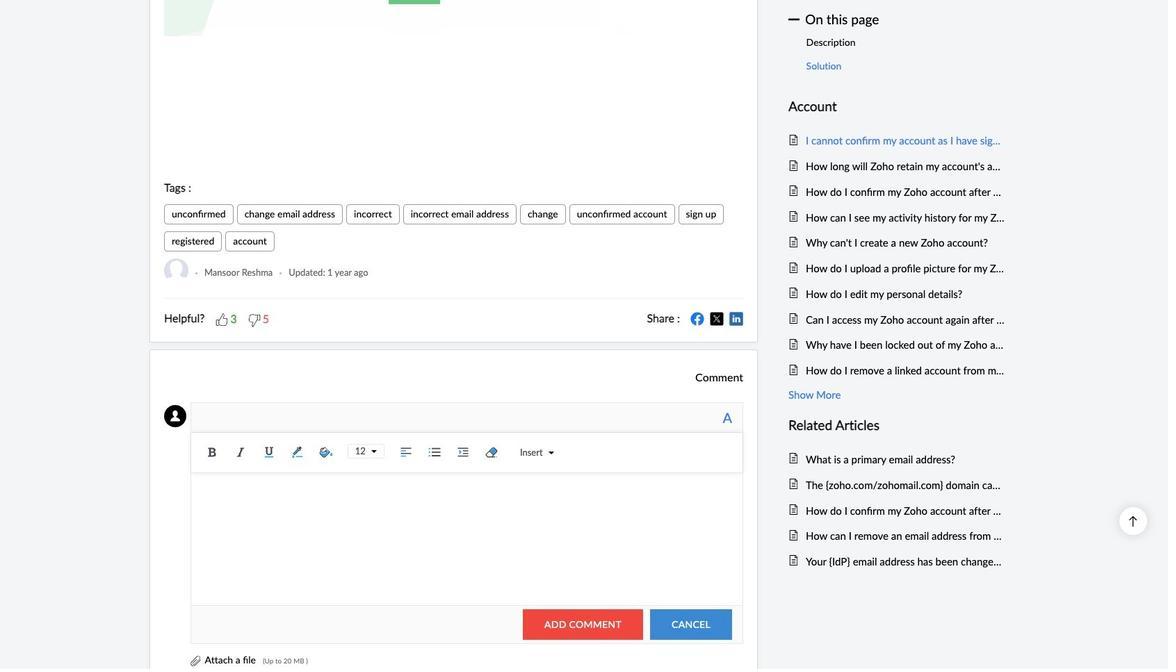 Task type: locate. For each thing, give the bounding box(es) containing it.
1 vertical spatial heading
[[788, 415, 1005, 436]]

lists image
[[424, 442, 445, 463]]

linkedin image
[[729, 312, 743, 326]]

clear formatting image
[[481, 442, 502, 463]]

0 vertical spatial heading
[[788, 96, 1005, 118]]

heading
[[788, 96, 1005, 118], [788, 415, 1005, 436]]

facebook image
[[690, 312, 704, 326]]

font size image
[[366, 449, 377, 455]]

font color image
[[287, 442, 308, 463]]

twitter image
[[710, 312, 724, 326]]



Task type: describe. For each thing, give the bounding box(es) containing it.
a gif showing how to edit the email address that is registered incorrectly. image
[[164, 0, 743, 36]]

indent image
[[453, 442, 473, 463]]

bold (ctrl+b) image
[[201, 442, 222, 463]]

background color image
[[316, 442, 336, 463]]

italic (ctrl+i) image
[[230, 442, 251, 463]]

insert options image
[[543, 450, 554, 456]]

2 heading from the top
[[788, 415, 1005, 436]]

align image
[[396, 442, 416, 463]]

underline (ctrl+u) image
[[259, 442, 279, 463]]

1 heading from the top
[[788, 96, 1005, 118]]



Task type: vqa. For each thing, say whether or not it's contained in the screenshot.
the choose category element to the top
no



